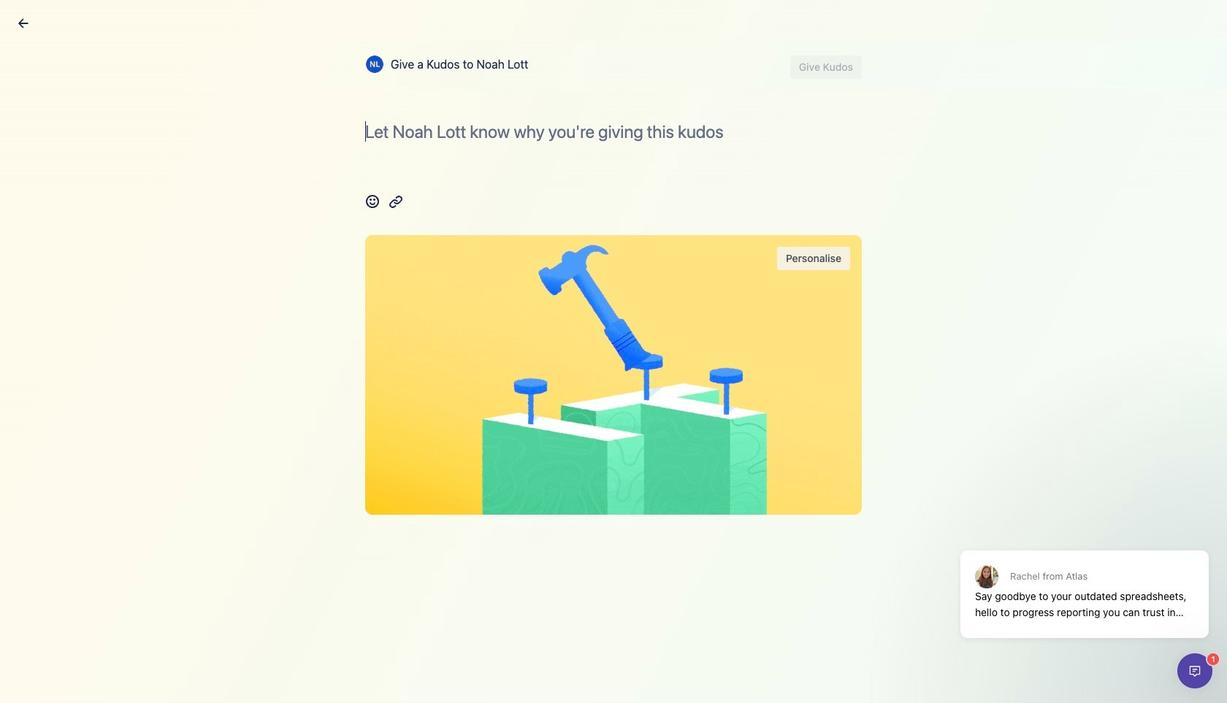 Task type: locate. For each thing, give the bounding box(es) containing it.
close drawer image
[[15, 15, 32, 32]]

banner
[[0, 0, 1228, 41]]

None search field
[[924, 8, 1070, 32]]

top element
[[9, 0, 924, 41]]

search image
[[929, 14, 941, 26]]

dialog
[[0, 0, 1228, 704], [954, 515, 1217, 650], [1178, 654, 1213, 689]]



Task type: vqa. For each thing, say whether or not it's contained in the screenshot.
Settings image
no



Task type: describe. For each thing, give the bounding box(es) containing it.
Search field
[[924, 8, 1070, 32]]



